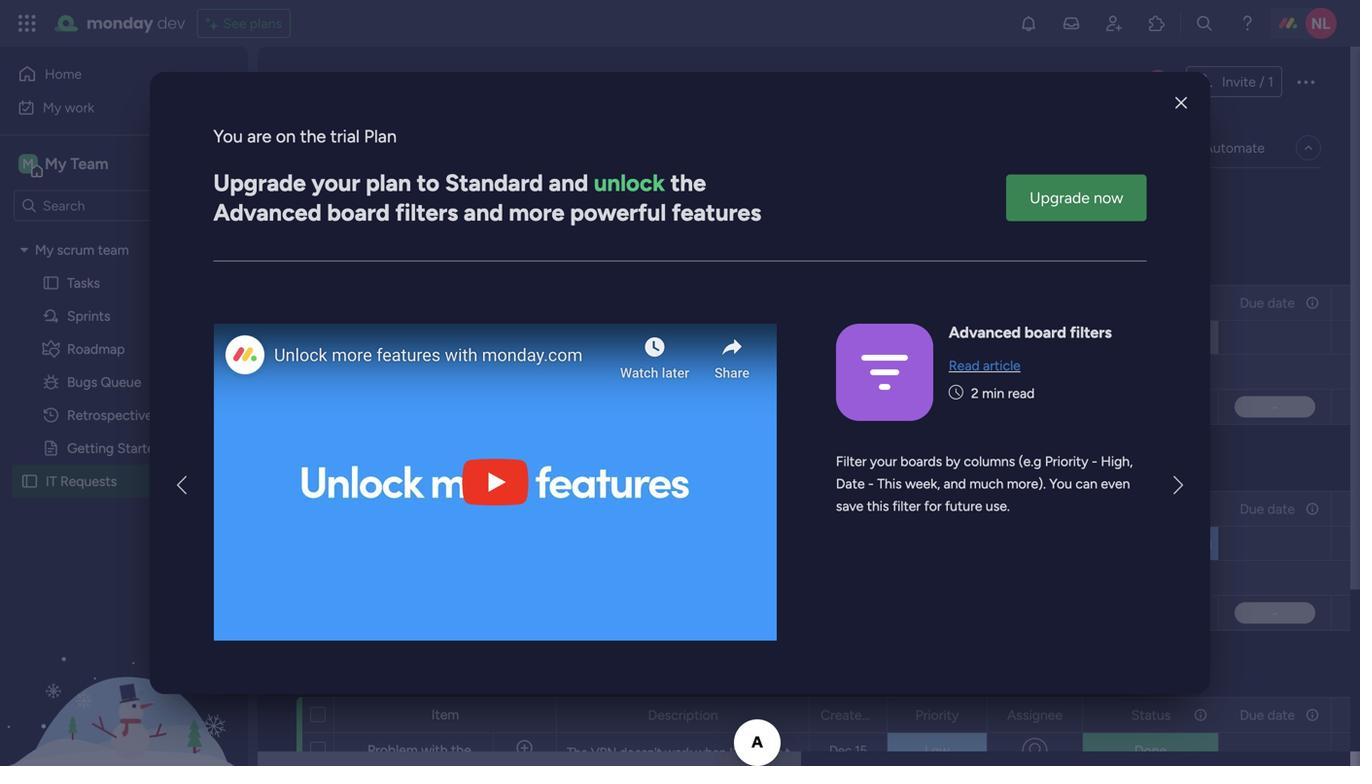 Task type: describe. For each thing, give the bounding box(es) containing it.
workspace selection element
[[18, 152, 111, 178]]

read article link
[[949, 358, 1021, 374]]

public board image
[[42, 274, 60, 292]]

tasks
[[67, 275, 100, 291]]

and inside 'filter your boards by columns (e.g priority - high, date - this week, and much more). you can even save this filter for future use.'
[[944, 476, 967, 492]]

my previous keyword doesn't work
[[567, 333, 763, 348]]

0 horizontal spatial to
[[417, 169, 440, 197]]

roadmap
[[67, 341, 125, 358]]

started
[[117, 440, 163, 457]]

sort button
[[693, 184, 762, 215]]

dec 15 for problem with the vpn
[[830, 743, 868, 759]]

due date field for the middle column information icon
[[1236, 499, 1301, 520]]

read
[[1008, 385, 1035, 402]]

read article
[[949, 358, 1021, 374]]

see plans button
[[197, 9, 291, 38]]

2 min read
[[972, 385, 1035, 402]]

noah lott image
[[1306, 8, 1338, 39]]

are
[[247, 126, 272, 147]]

the right problem
[[451, 742, 472, 759]]

filters inside the advanced board filters and more powerful features
[[396, 198, 458, 227]]

and up more
[[549, 169, 589, 197]]

save
[[837, 498, 864, 515]]

0 vertical spatial on
[[276, 126, 296, 147]]

i
[[368, 330, 371, 346]]

2 at from the top
[[874, 707, 886, 724]]

arrow down image
[[664, 188, 687, 211]]

working on it
[[335, 459, 452, 484]]

filter button
[[595, 184, 687, 215]]

2 description field from the top
[[643, 705, 723, 726]]

1 vertical spatial for
[[1140, 537, 1157, 553]]

1
[[1269, 73, 1274, 90]]

activity
[[1095, 73, 1142, 90]]

min
[[983, 385, 1005, 402]]

caret down image
[[20, 243, 28, 257]]

dec for i need a new keywords
[[830, 331, 852, 346]]

upgrade for upgrade your plan to standard and unlock
[[214, 169, 306, 197]]

person button
[[505, 184, 589, 215]]

invite
[[1223, 73, 1257, 90]]

my work
[[43, 99, 94, 116]]

description for 1st the description field
[[648, 501, 718, 518]]

the vpn doesn't work when i'm trying to register from home
[[567, 745, 910, 761]]

home
[[878, 745, 910, 761]]

we
[[567, 539, 586, 555]]

0 vertical spatial -
[[1093, 453, 1098, 470]]

sprints
[[67, 308, 110, 324]]

waiting for approval
[[1090, 537, 1213, 553]]

my team
[[45, 155, 109, 173]]

0 horizontal spatial you
[[214, 126, 243, 147]]

priority for 2nd priority field from the top of the page
[[916, 707, 960, 724]]

New Requests field
[[330, 253, 464, 278]]

more).
[[1008, 476, 1047, 492]]

public board image for getting started
[[42, 439, 60, 458]]

my work button
[[12, 92, 209, 123]]

low for i need a new keywords
[[925, 330, 951, 347]]

automate
[[1205, 140, 1266, 156]]

description for first the description field from the bottom of the page
[[648, 707, 718, 724]]

Status field
[[1127, 705, 1176, 726]]

the left regular
[[646, 539, 665, 555]]

invite / 1 button
[[1187, 66, 1283, 97]]

article
[[984, 358, 1021, 374]]

(e.g
[[1019, 453, 1042, 470]]

approval
[[1161, 537, 1213, 553]]

use.
[[986, 498, 1011, 515]]

invite members image
[[1105, 14, 1125, 33]]

sort
[[724, 191, 750, 208]]

trial
[[331, 126, 360, 147]]

2 assignee from the top
[[1008, 707, 1063, 724]]

due date field for topmost column information icon
[[1236, 292, 1301, 314]]

waiting
[[1090, 537, 1136, 553]]

a
[[409, 330, 416, 346]]

retrospectives
[[67, 407, 159, 424]]

2 created from the top
[[821, 707, 870, 724]]

filter for filter
[[626, 191, 657, 208]]

due for topmost column information icon
[[1241, 295, 1265, 311]]

i need a new keywords
[[368, 330, 506, 346]]

standard
[[445, 169, 544, 197]]

0 horizontal spatial -
[[869, 476, 874, 492]]

the inside the advanced board filters and more powerful features
[[671, 169, 707, 197]]

0 vertical spatial it requests
[[296, 65, 428, 98]]

upgrade now
[[1030, 189, 1124, 207]]

plan
[[366, 169, 412, 197]]

and right password on the bottom right of page
[[768, 539, 789, 555]]

my for my scrum team
[[35, 242, 54, 258]]

previous
[[588, 333, 636, 348]]

my for my team
[[45, 155, 67, 173]]

scrum
[[57, 242, 95, 258]]

0 vertical spatial column information image
[[1306, 295, 1321, 311]]

due for the middle column information icon
[[1241, 501, 1265, 518]]

home
[[45, 66, 82, 82]]

2 vertical spatial requests
[[60, 473, 117, 490]]

working
[[335, 459, 408, 484]]

much
[[970, 476, 1004, 492]]

new
[[419, 330, 444, 346]]

dev
[[157, 12, 185, 34]]

main table button
[[295, 132, 404, 163]]

Search field
[[436, 186, 494, 213]]

see plans
[[223, 15, 282, 32]]

1 vertical spatial filters
[[1071, 323, 1113, 342]]

0 vertical spatial it
[[296, 65, 315, 98]]

priority inside 'filter your boards by columns (e.g priority - high, date - this week, and much more). you can even save this filter for future use.'
[[1046, 453, 1089, 470]]

main table
[[325, 140, 390, 156]]

work down save
[[848, 539, 875, 555]]

keyword
[[639, 333, 687, 348]]

due date for topmost column information icon
[[1241, 295, 1296, 311]]

my for my previous keyword doesn't work
[[567, 333, 585, 348]]

we tried with the regular password and it doesn't work
[[567, 539, 875, 555]]

i'm
[[730, 745, 747, 761]]

queue
[[101, 374, 141, 391]]

arrow right new image
[[1174, 471, 1184, 500]]

advanced board filters
[[949, 323, 1113, 342]]

monday dev
[[87, 12, 185, 34]]

Search in workspace field
[[41, 195, 162, 217]]

1 at from the top
[[874, 501, 886, 518]]

1 description field from the top
[[643, 499, 723, 520]]

m
[[22, 156, 34, 172]]

0 horizontal spatial it requests
[[46, 473, 117, 490]]

notifications image
[[1020, 14, 1039, 33]]

priority for second priority field from the bottom
[[916, 501, 960, 518]]

1 horizontal spatial it
[[792, 539, 799, 555]]

close image
[[1176, 96, 1188, 110]]

plan
[[364, 126, 397, 147]]

board inside the advanced board filters and more powerful features
[[327, 198, 390, 227]]

future
[[946, 498, 983, 515]]

apps image
[[1148, 14, 1167, 33]]

problem
[[368, 742, 418, 759]]

1 vertical spatial column information image
[[1306, 501, 1321, 517]]

1 created at field from the top
[[816, 499, 886, 520]]

2 assignee field from the top
[[1003, 705, 1068, 726]]

your for plan
[[312, 169, 360, 197]]

upgrade now button
[[1007, 175, 1147, 221]]



Task type: locate. For each thing, give the bounding box(es) containing it.
v2 clock thin image
[[949, 382, 964, 404]]

1 horizontal spatial it requests
[[296, 65, 428, 98]]

dec
[[830, 331, 852, 346], [830, 743, 852, 759]]

1 dec from the top
[[830, 331, 852, 346]]

0 horizontal spatial doesn't
[[620, 745, 662, 761]]

0 vertical spatial with
[[618, 539, 643, 555]]

show board description image
[[442, 72, 465, 91]]

0 vertical spatial filters
[[396, 198, 458, 227]]

1 vertical spatial dec 15
[[830, 743, 868, 759]]

it inside field
[[440, 459, 452, 484]]

0 horizontal spatial advanced
[[214, 198, 322, 227]]

read
[[949, 358, 980, 374]]

my down home at the left
[[43, 99, 61, 116]]

register
[[801, 745, 845, 761]]

home button
[[12, 58, 209, 89]]

item for due date
[[432, 707, 459, 723]]

2 dec from the top
[[830, 743, 852, 759]]

work down home at the left
[[65, 99, 94, 116]]

1 due date field from the top
[[1236, 292, 1301, 314]]

2 vertical spatial doesn't
[[620, 745, 662, 761]]

option
[[0, 233, 248, 236]]

created at field up from
[[816, 705, 886, 726]]

for inside 'filter your boards by columns (e.g priority - high, date - this week, and much more). you can even save this filter for future use.'
[[925, 498, 942, 515]]

0 horizontal spatial board
[[327, 198, 390, 227]]

upgrade inside button
[[1030, 189, 1091, 207]]

monday
[[87, 12, 153, 34]]

0 horizontal spatial it
[[46, 473, 57, 490]]

2 low from the top
[[925, 743, 951, 759]]

item for description
[[432, 501, 459, 517]]

1 vertical spatial priority
[[916, 501, 960, 518]]

for down week,
[[925, 498, 942, 515]]

add to favorites image
[[475, 72, 494, 91]]

1 vertical spatial with
[[421, 742, 448, 759]]

plans
[[250, 15, 282, 32]]

description up when
[[648, 707, 718, 724]]

description
[[648, 501, 718, 518], [648, 707, 718, 724]]

team
[[98, 242, 129, 258]]

0 vertical spatial 15
[[855, 331, 868, 346]]

description field up regular
[[643, 499, 723, 520]]

requests for it requests field
[[321, 65, 428, 98]]

advanced down are
[[214, 198, 322, 227]]

0 horizontal spatial filter
[[626, 191, 657, 208]]

the up features in the top of the page
[[671, 169, 707, 197]]

date for the middle column information icon
[[1268, 501, 1296, 518]]

status
[[1132, 707, 1172, 724]]

invite / 1
[[1223, 73, 1274, 90]]

column information image
[[1306, 708, 1321, 723]]

item down working on it field
[[432, 501, 459, 517]]

for
[[925, 498, 942, 515], [1140, 537, 1157, 553]]

1 vertical spatial advanced
[[949, 323, 1022, 342]]

password
[[710, 539, 765, 555]]

advanced up read article
[[949, 323, 1022, 342]]

1 assignee field from the top
[[1003, 499, 1068, 520]]

at down this
[[874, 501, 886, 518]]

1 horizontal spatial public board image
[[42, 439, 60, 458]]

2
[[972, 385, 979, 402]]

doesn't down save
[[803, 539, 844, 555]]

0 vertical spatial low
[[925, 330, 951, 347]]

you are on the trial plan
[[214, 126, 397, 147]]

1 vertical spatial description
[[648, 707, 718, 724]]

1 vertical spatial assignee field
[[1003, 705, 1068, 726]]

1 due date from the top
[[1241, 295, 1296, 311]]

0 vertical spatial priority
[[1046, 453, 1089, 470]]

1 vertical spatial low
[[925, 743, 951, 759]]

0 horizontal spatial your
[[312, 169, 360, 197]]

now
[[1094, 189, 1124, 207]]

0 vertical spatial priority field
[[911, 499, 964, 520]]

team
[[70, 155, 109, 173]]

0 vertical spatial due date field
[[1236, 292, 1301, 314]]

new requests
[[335, 253, 459, 278]]

and inside the advanced board filters and more powerful features
[[464, 198, 504, 227]]

person
[[536, 191, 578, 208]]

created down date
[[821, 501, 870, 518]]

due date field for column information image
[[1236, 705, 1301, 726]]

2 due date from the top
[[1241, 501, 1296, 518]]

low right home
[[925, 743, 951, 759]]

Created at field
[[816, 499, 886, 520], [816, 705, 886, 726]]

from
[[848, 745, 875, 761]]

inbox image
[[1062, 14, 1082, 33]]

list box
[[0, 230, 248, 761]]

high,
[[1102, 453, 1134, 470]]

1 horizontal spatial advanced
[[949, 323, 1022, 342]]

due
[[1241, 295, 1265, 311], [1241, 501, 1265, 518], [1241, 707, 1265, 724]]

advanced inside the advanced board filters and more powerful features
[[214, 198, 322, 227]]

0 vertical spatial due date
[[1241, 295, 1296, 311]]

Priority field
[[911, 499, 964, 520], [911, 705, 964, 726]]

collapse board header image
[[1302, 140, 1317, 156]]

2 priority field from the top
[[911, 705, 964, 726]]

more
[[509, 198, 565, 227]]

the left trial
[[300, 126, 326, 147]]

requests down getting
[[60, 473, 117, 490]]

1 vertical spatial priority field
[[911, 705, 964, 726]]

low for problem with the vpn
[[925, 743, 951, 759]]

description up regular
[[648, 501, 718, 518]]

requests inside "field"
[[377, 253, 459, 278]]

1 item from the top
[[432, 501, 459, 517]]

date for column information image
[[1268, 707, 1296, 724]]

0 vertical spatial description
[[648, 501, 718, 518]]

boards
[[901, 453, 943, 470]]

low
[[925, 330, 951, 347], [925, 743, 951, 759]]

1 assignee from the top
[[1008, 501, 1063, 518]]

created at down date
[[821, 501, 886, 518]]

features
[[672, 198, 762, 227]]

v2 search image
[[422, 188, 436, 210]]

help image
[[1238, 14, 1258, 33]]

dec 15 for i need a new keywords
[[830, 331, 868, 346]]

lottie animation image
[[0, 570, 248, 767]]

1 vertical spatial created
[[821, 707, 870, 724]]

you inside 'filter your boards by columns (e.g priority - high, date - this week, and much more). you can even save this filter for future use.'
[[1050, 476, 1073, 492]]

filter inside popup button
[[626, 191, 657, 208]]

my right workspace "icon"
[[45, 155, 67, 173]]

created at up from
[[821, 707, 886, 724]]

1 horizontal spatial upgrade
[[1030, 189, 1091, 207]]

2 created at field from the top
[[816, 705, 886, 726]]

0 vertical spatial for
[[925, 498, 942, 515]]

workspace image
[[18, 153, 38, 175]]

2 item from the top
[[432, 707, 459, 723]]

it right password on the bottom right of page
[[792, 539, 799, 555]]

1 vertical spatial it
[[46, 473, 57, 490]]

even
[[1102, 476, 1131, 492]]

filter
[[893, 498, 921, 515]]

it inside list box
[[46, 473, 57, 490]]

2 vertical spatial priority
[[916, 707, 960, 724]]

0 horizontal spatial filters
[[396, 198, 458, 227]]

0 vertical spatial assignee field
[[1003, 499, 1068, 520]]

to right the trying
[[786, 745, 798, 761]]

3 due date field from the top
[[1236, 705, 1301, 726]]

by
[[946, 453, 961, 470]]

1 vertical spatial description field
[[643, 705, 723, 726]]

0 horizontal spatial vpn
[[475, 742, 503, 759]]

2 vertical spatial date
[[1268, 707, 1296, 724]]

1 horizontal spatial on
[[413, 459, 436, 484]]

filter for filter your boards by columns (e.g priority - high, date - this week, and much more). you can even save this filter for future use.
[[837, 453, 867, 470]]

2 due from the top
[[1241, 501, 1265, 518]]

1 vertical spatial your
[[871, 453, 898, 470]]

vpn left the
[[475, 742, 503, 759]]

1 created from the top
[[821, 501, 870, 518]]

0 vertical spatial dec 15
[[830, 331, 868, 346]]

Assignee field
[[1003, 499, 1068, 520], [1003, 705, 1068, 726]]

it right "working"
[[440, 459, 452, 484]]

requests for new requests "field"
[[377, 253, 459, 278]]

problem with the vpn
[[368, 742, 503, 759]]

you
[[214, 126, 243, 147], [1050, 476, 1073, 492]]

on right "working"
[[413, 459, 436, 484]]

0 horizontal spatial upgrade
[[214, 169, 306, 197]]

due for column information image
[[1241, 707, 1265, 724]]

- left high,
[[1093, 453, 1098, 470]]

Working on it field
[[330, 459, 457, 484]]

1 vertical spatial date
[[1268, 501, 1296, 518]]

1 vertical spatial it
[[792, 539, 799, 555]]

for right waiting
[[1140, 537, 1157, 553]]

2 date from the top
[[1268, 501, 1296, 518]]

it
[[440, 459, 452, 484], [792, 539, 799, 555]]

1 horizontal spatial your
[[871, 453, 898, 470]]

created at field down date
[[816, 499, 886, 520]]

IT Requests field
[[291, 65, 433, 98]]

and
[[549, 169, 589, 197], [464, 198, 504, 227], [944, 476, 967, 492], [768, 539, 789, 555]]

0 horizontal spatial public board image
[[20, 472, 39, 491]]

you left are
[[214, 126, 243, 147]]

1 description from the top
[[648, 501, 718, 518]]

doesn't right keyword
[[690, 333, 732, 348]]

15 for problem with the vpn
[[855, 743, 868, 759]]

Due date field
[[1236, 292, 1301, 314], [1236, 499, 1301, 520], [1236, 705, 1301, 726]]

work
[[65, 99, 94, 116], [735, 333, 763, 348], [848, 539, 875, 555], [665, 745, 693, 761]]

15 for i need a new keywords
[[855, 331, 868, 346]]

assignee
[[1008, 501, 1063, 518], [1008, 707, 1063, 724]]

and down standard
[[464, 198, 504, 227]]

2 dec 15 from the top
[[830, 743, 868, 759]]

item up problem with the vpn
[[432, 707, 459, 723]]

board up read at right bottom
[[1025, 323, 1067, 342]]

1 vertical spatial on
[[413, 459, 436, 484]]

lottie animation element
[[0, 570, 248, 767]]

to
[[417, 169, 440, 197], [786, 745, 798, 761]]

my scrum team
[[35, 242, 129, 258]]

with right tried
[[618, 539, 643, 555]]

date
[[837, 476, 865, 492]]

1 vertical spatial 15
[[855, 743, 868, 759]]

filter inside 'filter your boards by columns (e.g priority - high, date - this week, and much more). you can even save this filter for future use.'
[[837, 453, 867, 470]]

list box containing my scrum team
[[0, 230, 248, 761]]

1 15 from the top
[[855, 331, 868, 346]]

activity button
[[1087, 66, 1179, 97]]

your inside 'filter your boards by columns (e.g priority - high, date - this week, and much more). you can even save this filter for future use.'
[[871, 453, 898, 470]]

work inside button
[[65, 99, 94, 116]]

my inside button
[[43, 99, 61, 116]]

you left can
[[1050, 476, 1073, 492]]

1 vertical spatial due
[[1241, 501, 1265, 518]]

0 vertical spatial at
[[874, 501, 886, 518]]

board down plan
[[327, 198, 390, 227]]

requests up plan
[[321, 65, 428, 98]]

new
[[335, 253, 373, 278]]

0 vertical spatial dec
[[830, 331, 852, 346]]

0 vertical spatial filter
[[626, 191, 657, 208]]

0 vertical spatial requests
[[321, 65, 428, 98]]

3 date from the top
[[1268, 707, 1296, 724]]

at
[[874, 501, 886, 518], [874, 707, 886, 724]]

my left previous
[[567, 333, 585, 348]]

on
[[276, 126, 296, 147], [413, 459, 436, 484]]

description field up when
[[643, 705, 723, 726]]

this
[[878, 476, 902, 492]]

1 vertical spatial -
[[869, 476, 874, 492]]

week,
[[906, 476, 941, 492]]

filters
[[396, 198, 458, 227], [1071, 323, 1113, 342]]

can
[[1076, 476, 1098, 492]]

1 vertical spatial doesn't
[[803, 539, 844, 555]]

bugs
[[67, 374, 97, 391]]

public board image for it requests
[[20, 472, 39, 491]]

at up home
[[874, 707, 886, 724]]

unlock
[[594, 169, 665, 197]]

keywords
[[448, 330, 506, 346]]

1 vertical spatial at
[[874, 707, 886, 724]]

my inside workspace selection element
[[45, 155, 67, 173]]

0 vertical spatial your
[[312, 169, 360, 197]]

1 vertical spatial due date field
[[1236, 499, 1301, 520]]

your down main in the top left of the page
[[312, 169, 360, 197]]

1 horizontal spatial doesn't
[[690, 333, 732, 348]]

due date for column information image
[[1241, 707, 1296, 724]]

0 vertical spatial description field
[[643, 499, 723, 520]]

column information image
[[1306, 295, 1321, 311], [1306, 501, 1321, 517], [1194, 708, 1209, 723]]

1 vertical spatial due date
[[1241, 501, 1296, 518]]

0 vertical spatial due
[[1241, 295, 1265, 311]]

on right are
[[276, 126, 296, 147]]

1 horizontal spatial filters
[[1071, 323, 1113, 342]]

1 vertical spatial public board image
[[20, 472, 39, 491]]

requests
[[321, 65, 428, 98], [377, 253, 459, 278], [60, 473, 117, 490]]

item
[[432, 501, 459, 517], [432, 707, 459, 723]]

powerful
[[570, 198, 667, 227]]

it requests
[[296, 65, 428, 98], [46, 473, 117, 490]]

0 horizontal spatial it
[[440, 459, 452, 484]]

1 dec 15 from the top
[[830, 331, 868, 346]]

when
[[696, 745, 727, 761]]

upgrade down are
[[214, 169, 306, 197]]

trying
[[750, 745, 783, 761]]

to right plan
[[417, 169, 440, 197]]

1 horizontal spatial vpn
[[591, 745, 617, 761]]

1 vertical spatial created at field
[[816, 705, 886, 726]]

the
[[567, 745, 588, 761]]

1 vertical spatial created at
[[821, 707, 886, 724]]

my right caret down image
[[35, 242, 54, 258]]

1 horizontal spatial board
[[1025, 323, 1067, 342]]

0 vertical spatial public board image
[[42, 439, 60, 458]]

filter up date
[[837, 453, 867, 470]]

2 created at from the top
[[821, 707, 886, 724]]

the advanced board filters and more powerful features
[[214, 169, 762, 227]]

tried
[[589, 539, 615, 555]]

2 15 from the top
[[855, 743, 868, 759]]

public board image
[[42, 439, 60, 458], [20, 472, 39, 491]]

filter your boards by columns (e.g priority - high, date - this week, and much more). you can even save this filter for future use.
[[837, 453, 1134, 515]]

-
[[1093, 453, 1098, 470], [869, 476, 874, 492]]

it
[[296, 65, 315, 98], [46, 473, 57, 490]]

search everything image
[[1196, 14, 1215, 33]]

due date
[[1241, 295, 1296, 311], [1241, 501, 1296, 518], [1241, 707, 1296, 724]]

need
[[375, 330, 405, 346]]

2 due date field from the top
[[1236, 499, 1301, 520]]

bugs queue
[[67, 374, 141, 391]]

1 low from the top
[[925, 330, 951, 347]]

it requests down getting
[[46, 473, 117, 490]]

0 vertical spatial it
[[440, 459, 452, 484]]

1 horizontal spatial with
[[618, 539, 643, 555]]

on inside field
[[413, 459, 436, 484]]

arrow left new image
[[177, 471, 187, 500]]

1 priority field from the top
[[911, 499, 964, 520]]

1 vertical spatial to
[[786, 745, 798, 761]]

work right keyword
[[735, 333, 763, 348]]

this
[[867, 498, 890, 515]]

1 due from the top
[[1241, 295, 1265, 311]]

due date for the middle column information icon
[[1241, 501, 1296, 518]]

1 vertical spatial item
[[432, 707, 459, 723]]

requests right new
[[377, 253, 459, 278]]

filter left arrow down image
[[626, 191, 657, 208]]

1 horizontal spatial to
[[786, 745, 798, 761]]

your
[[312, 169, 360, 197], [871, 453, 898, 470]]

2 horizontal spatial doesn't
[[803, 539, 844, 555]]

upgrade for upgrade now
[[1030, 189, 1091, 207]]

work left when
[[665, 745, 693, 761]]

0 vertical spatial to
[[417, 169, 440, 197]]

3 due date from the top
[[1241, 707, 1296, 724]]

2 vertical spatial due date
[[1241, 707, 1296, 724]]

table
[[357, 140, 390, 156]]

my for my work
[[43, 99, 61, 116]]

Description field
[[643, 499, 723, 520], [643, 705, 723, 726]]

created up from
[[821, 707, 870, 724]]

1 horizontal spatial -
[[1093, 453, 1098, 470]]

date for topmost column information icon
[[1268, 295, 1296, 311]]

1 date from the top
[[1268, 295, 1296, 311]]

0 vertical spatial assignee
[[1008, 501, 1063, 518]]

0 vertical spatial date
[[1268, 295, 1296, 311]]

- left this
[[869, 476, 874, 492]]

created
[[821, 501, 870, 518], [821, 707, 870, 724]]

select product image
[[18, 14, 37, 33]]

2 vertical spatial due date field
[[1236, 705, 1301, 726]]

doesn't right the
[[620, 745, 662, 761]]

0 horizontal spatial with
[[421, 742, 448, 759]]

1 vertical spatial it requests
[[46, 473, 117, 490]]

with right problem
[[421, 742, 448, 759]]

your up this
[[871, 453, 898, 470]]

and down the by
[[944, 476, 967, 492]]

getting
[[67, 440, 114, 457]]

2 vertical spatial column information image
[[1194, 708, 1209, 723]]

0 vertical spatial doesn't
[[690, 333, 732, 348]]

your for boards
[[871, 453, 898, 470]]

it requests up trial
[[296, 65, 428, 98]]

2 description from the top
[[648, 707, 718, 724]]

getting started
[[67, 440, 163, 457]]

0 vertical spatial created at field
[[816, 499, 886, 520]]

0 vertical spatial created
[[821, 501, 870, 518]]

upgrade left now
[[1030, 189, 1091, 207]]

upgrade your plan to standard and unlock
[[214, 169, 665, 197]]

dec for problem with the vpn
[[830, 743, 852, 759]]

filter
[[626, 191, 657, 208], [837, 453, 867, 470]]

1 vertical spatial you
[[1050, 476, 1073, 492]]

1 vertical spatial requests
[[377, 253, 459, 278]]

my
[[43, 99, 61, 116], [45, 155, 67, 173], [35, 242, 54, 258], [567, 333, 585, 348]]

vpn right the
[[591, 745, 617, 761]]

low up 'read'
[[925, 330, 951, 347]]

1 created at from the top
[[821, 501, 886, 518]]

1 vertical spatial filter
[[837, 453, 867, 470]]

3 due from the top
[[1241, 707, 1265, 724]]



Task type: vqa. For each thing, say whether or not it's contained in the screenshot.
"owners" to the left
no



